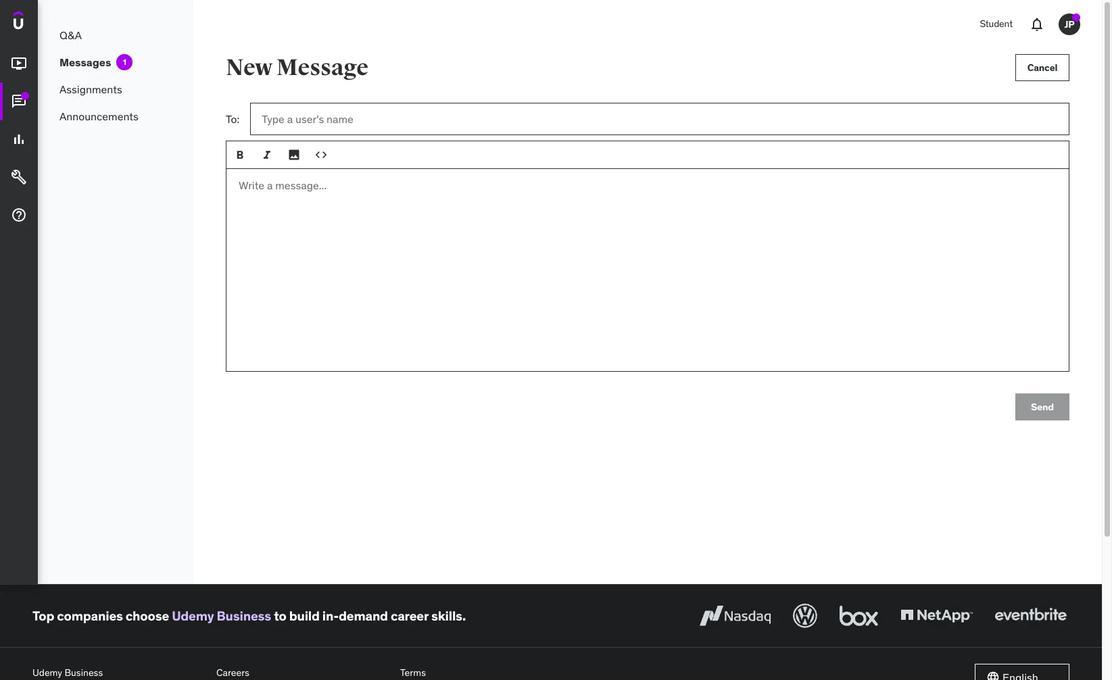 Task type: locate. For each thing, give the bounding box(es) containing it.
choose
[[126, 607, 169, 624]]

volkswagen image
[[790, 601, 820, 631]]

1 vertical spatial business
[[65, 667, 103, 679]]

new message
[[226, 53, 368, 82]]

1 vertical spatial udemy business link
[[32, 664, 206, 680]]

italic image
[[260, 148, 274, 162]]

student link
[[972, 8, 1021, 41]]

business left to
[[217, 607, 271, 624]]

you have alerts image
[[1072, 14, 1080, 22]]

in-
[[322, 607, 339, 624]]

0 vertical spatial udemy
[[172, 607, 214, 624]]

q&a link
[[38, 22, 193, 49]]

0 horizontal spatial business
[[65, 667, 103, 679]]

0 vertical spatial business
[[217, 607, 271, 624]]

4 medium image from the top
[[11, 169, 27, 185]]

udemy down top at the bottom left
[[32, 667, 62, 679]]

udemy business link up careers
[[172, 607, 271, 624]]

udemy business link down choose
[[32, 664, 206, 680]]

udemy right choose
[[172, 607, 214, 624]]

1 horizontal spatial business
[[217, 607, 271, 624]]

0 horizontal spatial udemy
[[32, 667, 62, 679]]

send
[[1031, 401, 1054, 413]]

bold image
[[233, 148, 247, 162]]

q&a
[[59, 28, 82, 42]]

companies
[[57, 607, 123, 624]]

code image
[[314, 148, 328, 162]]

netapp image
[[898, 601, 976, 631]]

assignments
[[59, 82, 122, 96]]

top
[[32, 607, 54, 624]]

udemy
[[172, 607, 214, 624], [32, 667, 62, 679]]

business
[[217, 607, 271, 624], [65, 667, 103, 679]]

send button
[[1015, 393, 1069, 420]]

jp link
[[1053, 8, 1086, 41]]

business down companies
[[65, 667, 103, 679]]

Type a user's name text field
[[250, 103, 1069, 135]]

messages
[[59, 55, 111, 69]]

career
[[391, 607, 429, 624]]

new
[[226, 53, 272, 82]]

udemy business link
[[172, 607, 271, 624], [32, 664, 206, 680]]

build
[[289, 607, 320, 624]]

demand
[[339, 607, 388, 624]]

nasdaq image
[[696, 601, 774, 631]]

1
[[123, 57, 126, 67]]

medium image
[[11, 56, 27, 72], [11, 93, 27, 110], [11, 131, 27, 147], [11, 169, 27, 185], [11, 207, 27, 223]]

notifications image
[[1029, 16, 1045, 32]]

announcements link
[[38, 103, 193, 130]]

terms link
[[400, 664, 573, 680]]

business inside udemy business link
[[65, 667, 103, 679]]

message
[[276, 53, 368, 82]]



Task type: vqa. For each thing, say whether or not it's contained in the screenshot.
Plans
no



Task type: describe. For each thing, give the bounding box(es) containing it.
cancel
[[1027, 61, 1057, 73]]

udemy image
[[14, 11, 75, 34]]

terms
[[400, 667, 426, 679]]

1 medium image from the top
[[11, 56, 27, 72]]

to
[[274, 607, 286, 624]]

5 medium image from the top
[[11, 207, 27, 223]]

udemy business
[[32, 667, 103, 679]]

1 vertical spatial udemy
[[32, 667, 62, 679]]

small image
[[986, 671, 1000, 680]]

image image
[[287, 148, 301, 162]]

0 vertical spatial udemy business link
[[172, 607, 271, 624]]

cancel link
[[1015, 54, 1069, 81]]

announcements
[[59, 109, 139, 123]]

Write a message... text field
[[226, 169, 1069, 372]]

1 horizontal spatial udemy
[[172, 607, 214, 624]]

careers link
[[216, 664, 389, 680]]

to:
[[226, 112, 240, 126]]

2 medium image from the top
[[11, 93, 27, 110]]

box image
[[836, 601, 882, 631]]

3 medium image from the top
[[11, 131, 27, 147]]

careers
[[216, 667, 249, 679]]

skills.
[[431, 607, 466, 624]]

top companies choose udemy business to build in-demand career skills.
[[32, 607, 466, 624]]

eventbrite image
[[992, 601, 1069, 631]]

assignments link
[[38, 76, 193, 103]]

jp
[[1064, 18, 1075, 30]]

student
[[980, 18, 1013, 30]]



